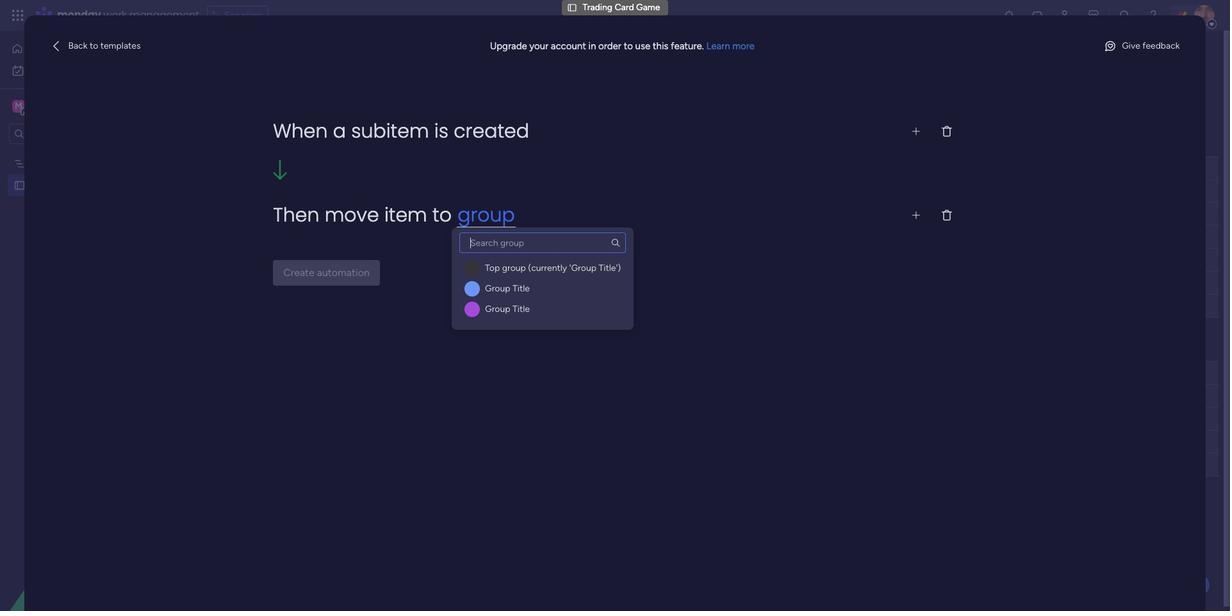 Task type: vqa. For each thing, say whether or not it's contained in the screenshot.
bottom Crm
no



Task type: describe. For each thing, give the bounding box(es) containing it.
1 vertical spatial group
[[485, 283, 510, 294]]

title')
[[599, 263, 621, 274]]

item
[[384, 201, 427, 229]]

monday
[[57, 8, 101, 22]]

Search for content search field
[[459, 233, 626, 253]]

select product image
[[12, 9, 24, 22]]

is
[[434, 117, 448, 145]]

1 vertical spatial title
[[513, 283, 530, 294]]

search image
[[611, 238, 621, 248]]

your
[[529, 40, 549, 52]]

created
[[454, 117, 529, 145]]

back to templates
[[68, 40, 141, 51]]

top group (currently 'group title')
[[485, 263, 621, 274]]

0 vertical spatial game
[[636, 2, 660, 13]]

Search in workspace field
[[27, 127, 107, 141]]

when a subitem is created
[[273, 117, 529, 145]]

1 horizontal spatial to
[[432, 201, 452, 229]]

move
[[325, 201, 379, 229]]

group title for 1st group title element from the bottom of the list box containing top group (currently 'group title')
[[485, 304, 530, 315]]

marketing for marketing and branding campaign
[[242, 255, 282, 266]]

help
[[1176, 579, 1199, 592]]

nov 16, 2023
[[624, 255, 673, 265]]

workspace
[[54, 100, 105, 112]]

2023 for nov 21, 2023
[[654, 232, 673, 242]]

group title for second group title element from the bottom of the list box containing top group (currently 'group title')
[[485, 283, 530, 294]]

main
[[29, 100, 52, 112]]

0 vertical spatial and
[[306, 209, 321, 220]]

marketing and branding campaign
[[242, 255, 380, 266]]

0 horizontal spatial trading card game
[[30, 179, 108, 190]]

tree grid inside list box
[[459, 258, 626, 320]]

2 vertical spatial group
[[485, 304, 510, 315]]

Group Title field
[[217, 135, 287, 152]]

group inside group title field
[[220, 135, 257, 151]]

2 group title element from the top
[[459, 299, 626, 320]]

invite / 1
[[1139, 47, 1173, 58]]

trading inside list box
[[30, 179, 60, 190]]

1 horizontal spatial card
[[615, 2, 634, 13]]

main workspace
[[29, 100, 105, 112]]

development
[[323, 209, 377, 220]]

monday marketplace image
[[1087, 9, 1100, 22]]

this
[[653, 40, 668, 52]]

plan
[[72, 158, 89, 168]]

m
[[15, 101, 22, 111]]

16,
[[642, 255, 652, 265]]

public board image
[[13, 179, 26, 191]]

21,
[[642, 232, 652, 242]]

templates
[[100, 40, 141, 51]]

card inside list box
[[62, 179, 81, 190]]

lottie animation element
[[0, 482, 163, 611]]

home
[[28, 43, 53, 54]]

account
[[551, 40, 586, 52]]

product
[[242, 209, 274, 220]]

management
[[129, 8, 199, 22]]

help button
[[1165, 575, 1210, 596]]

invite
[[1139, 47, 1161, 58]]

0 vertical spatial trading
[[583, 2, 612, 13]]

stuck
[[547, 231, 571, 242]]

upgrade your account in order to use this feature. learn more
[[490, 40, 755, 52]]

home link
[[8, 38, 156, 59]]

(currently
[[528, 263, 567, 274]]



Task type: locate. For each thing, give the bounding box(es) containing it.
to inside button
[[90, 40, 98, 51]]

to
[[90, 40, 98, 51], [624, 40, 633, 52], [432, 201, 452, 229]]

0 vertical spatial group
[[458, 201, 515, 229]]

give feedback button
[[1099, 36, 1185, 56]]

use
[[635, 40, 650, 52]]

upgrade
[[490, 40, 527, 52]]

option
[[0, 152, 163, 154]]

group title element
[[459, 279, 626, 299], [459, 299, 626, 320]]

0 vertical spatial 2023
[[654, 232, 673, 242]]

2 vertical spatial group title
[[485, 304, 530, 315]]

marketing inside list box
[[30, 158, 70, 168]]

see
[[224, 10, 239, 21]]

marketing left 'plan'
[[30, 158, 70, 168]]

group title inside field
[[220, 135, 284, 151]]

2023 right the '21,'
[[654, 232, 673, 242]]

1 vertical spatial trading
[[30, 179, 60, 190]]

2 vertical spatial title
[[513, 304, 530, 315]]

james peterson image
[[1194, 5, 1215, 26]]

list box containing top group (currently 'group title')
[[457, 233, 629, 320]]

group
[[220, 135, 257, 151], [485, 283, 510, 294], [485, 304, 510, 315]]

0 vertical spatial card
[[615, 2, 634, 13]]

1 vertical spatial group
[[502, 263, 526, 274]]

marketing
[[30, 158, 70, 168], [242, 255, 282, 266]]

lottie animation image
[[0, 482, 163, 611]]

top
[[485, 263, 500, 274]]

nov left the '21,'
[[624, 232, 640, 242]]

group right the top
[[502, 263, 526, 274]]

0 vertical spatial nov
[[624, 232, 640, 242]]

0 horizontal spatial and
[[284, 255, 299, 266]]

then
[[273, 201, 319, 229]]

trading card game
[[583, 2, 660, 13], [30, 179, 108, 190]]

0 vertical spatial marketing
[[30, 158, 70, 168]]

1 vertical spatial nov
[[624, 255, 640, 265]]

branding
[[302, 255, 337, 266]]

then move item to group
[[273, 201, 515, 229]]

feature.
[[671, 40, 704, 52]]

1 vertical spatial game
[[84, 179, 108, 190]]

0 horizontal spatial game
[[84, 179, 108, 190]]

give
[[1122, 40, 1140, 51]]

nov 21, 2023
[[624, 232, 673, 242]]

monday work management
[[57, 8, 199, 22]]

game
[[636, 2, 660, 13], [84, 179, 108, 190]]

back to templates button
[[45, 36, 146, 56]]

group title
[[220, 135, 284, 151], [485, 283, 530, 294], [485, 304, 530, 315]]

1 vertical spatial group title
[[485, 283, 530, 294]]

design
[[276, 209, 304, 220]]

learn more link
[[706, 40, 755, 52]]

learn
[[706, 40, 730, 52]]

trading up "in" on the top of the page
[[583, 2, 612, 13]]

2023 right "16,"
[[654, 255, 673, 265]]

give feedback
[[1122, 40, 1180, 51]]

nov for nov 16, 2023
[[624, 255, 640, 265]]

title inside field
[[260, 135, 284, 151]]

plans
[[242, 10, 263, 21]]

tree grid containing top group (currently 'group title')
[[459, 258, 626, 320]]

1 vertical spatial 2023
[[654, 255, 673, 265]]

james peterson image
[[1101, 44, 1117, 61]]

1 horizontal spatial game
[[636, 2, 660, 13]]

2 nov from the top
[[624, 255, 640, 265]]

trading
[[583, 2, 612, 13], [30, 179, 60, 190]]

title
[[260, 135, 284, 151], [513, 283, 530, 294], [513, 304, 530, 315]]

nov left "16,"
[[624, 255, 640, 265]]

1 vertical spatial card
[[62, 179, 81, 190]]

trading card game down marketing plan
[[30, 179, 108, 190]]

1
[[1169, 47, 1173, 58]]

group title element down 'top group (currently 'group title')' element
[[459, 299, 626, 320]]

card down 'plan'
[[62, 179, 81, 190]]

1 horizontal spatial trading card game
[[583, 2, 660, 13]]

/
[[1164, 47, 1167, 58]]

0 vertical spatial group title
[[220, 135, 284, 151]]

in
[[588, 40, 596, 52]]

home option
[[8, 38, 156, 59]]

help image
[[1147, 9, 1160, 22]]

feedback
[[1142, 40, 1180, 51]]

game up use on the right top
[[636, 2, 660, 13]]

trading card game up "upgrade your account in order to use this feature. learn more"
[[583, 2, 660, 13]]

1 nov from the top
[[624, 232, 640, 242]]

game down 'plan'
[[84, 179, 108, 190]]

give feedback link
[[1099, 36, 1185, 56]]

None search field
[[459, 233, 626, 253]]

nov for nov 21, 2023
[[624, 232, 640, 242]]

1 vertical spatial marketing
[[242, 255, 282, 266]]

1 horizontal spatial and
[[306, 209, 321, 220]]

2023 for nov 16, 2023
[[654, 255, 673, 265]]

1 vertical spatial trading card game
[[30, 179, 108, 190]]

group
[[458, 201, 515, 229], [502, 263, 526, 274]]

1 2023 from the top
[[654, 232, 673, 242]]

a
[[333, 117, 346, 145]]

marketing for marketing plan
[[30, 158, 70, 168]]

list box
[[0, 150, 163, 369], [457, 233, 629, 320]]

subitem
[[351, 117, 429, 145]]

and
[[306, 209, 321, 220], [284, 255, 299, 266]]

group up the top
[[458, 201, 515, 229]]

1 horizontal spatial marketing
[[242, 255, 282, 266]]

tab
[[194, 69, 278, 89]]

and right design
[[306, 209, 321, 220]]

0 horizontal spatial trading
[[30, 179, 60, 190]]

0 horizontal spatial to
[[90, 40, 98, 51]]

see plans
[[224, 10, 263, 21]]

1 vertical spatial and
[[284, 255, 299, 266]]

2 horizontal spatial to
[[624, 40, 633, 52]]

group title element down (currently
[[459, 279, 626, 299]]

nov
[[624, 232, 640, 242], [624, 255, 640, 265]]

invite / 1 button
[[1133, 42, 1179, 63]]

'group
[[569, 263, 596, 274]]

workspace image
[[12, 99, 25, 113]]

list box containing marketing plan
[[0, 150, 163, 369]]

0 vertical spatial group
[[220, 135, 257, 151]]

0 horizontal spatial marketing
[[30, 158, 70, 168]]

to right item
[[432, 201, 452, 229]]

tree grid
[[459, 258, 626, 320]]

trading right public board image at top
[[30, 179, 60, 190]]

2 2023 from the top
[[654, 255, 673, 265]]

search everything image
[[1119, 9, 1131, 22]]

2023
[[654, 232, 673, 242], [654, 255, 673, 265]]

0 horizontal spatial list box
[[0, 150, 163, 369]]

0 horizontal spatial card
[[62, 179, 81, 190]]

update feed image
[[1031, 9, 1044, 22]]

order
[[598, 40, 621, 52]]

see plans button
[[207, 6, 269, 25]]

and left branding
[[284, 255, 299, 266]]

top group (currently 'group title') element
[[459, 258, 626, 279]]

tab list
[[194, 69, 278, 89]]

to left use on the right top
[[624, 40, 633, 52]]

0 vertical spatial title
[[260, 135, 284, 151]]

invite members image
[[1059, 9, 1072, 22]]

0 vertical spatial trading card game
[[583, 2, 660, 13]]

product design and development
[[242, 209, 377, 220]]

done
[[548, 254, 570, 265]]

notifications image
[[1003, 9, 1015, 22]]

1 horizontal spatial trading
[[583, 2, 612, 13]]

work
[[104, 8, 127, 22]]

workspace selection element
[[12, 99, 107, 115]]

1 group title element from the top
[[459, 279, 626, 299]]

card
[[615, 2, 634, 13], [62, 179, 81, 190]]

when
[[273, 117, 328, 145]]

marketing down product
[[242, 255, 282, 266]]

campaign
[[339, 255, 380, 266]]

more
[[732, 40, 755, 52]]

1 horizontal spatial list box
[[457, 233, 629, 320]]

to right back
[[90, 40, 98, 51]]

marketing plan
[[30, 158, 89, 168]]

card up "upgrade your account in order to use this feature. learn more"
[[615, 2, 634, 13]]

back
[[68, 40, 87, 51]]



